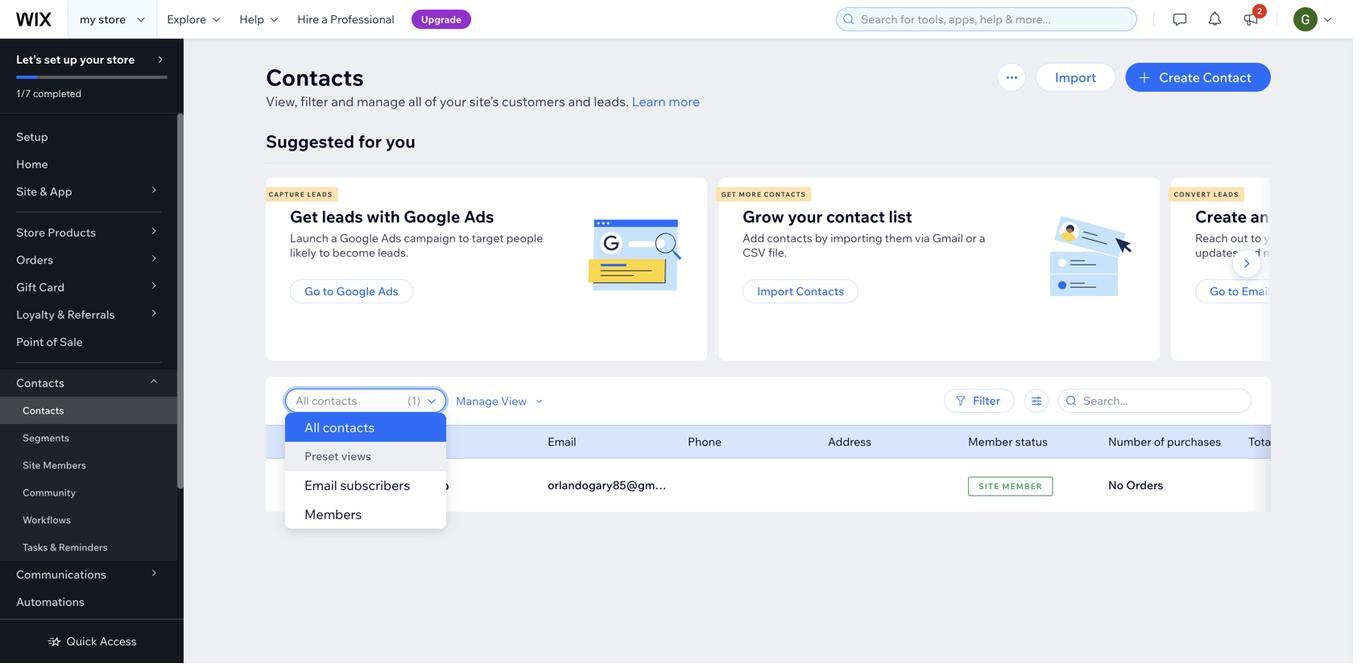 Task type: describe. For each thing, give the bounding box(es) containing it.
to left target
[[459, 231, 469, 245]]

create for an
[[1196, 207, 1247, 227]]

all
[[409, 93, 422, 110]]

target
[[472, 231, 504, 245]]

create contact button
[[1126, 63, 1271, 92]]

to down launch
[[319, 246, 330, 260]]

your inside create an email camp reach out to your subscribers
[[1264, 231, 1288, 245]]

let's
[[16, 52, 42, 66]]

import for import
[[1055, 69, 1097, 85]]

total amount spent
[[1249, 435, 1350, 449]]

email
[[1273, 207, 1315, 227]]

contacts inside dropdown button
[[16, 376, 64, 390]]

communications button
[[0, 562, 177, 589]]

leads. inside contacts view, filter and manage all of your site's customers and leads. learn more
[[594, 93, 629, 110]]

gift card button
[[0, 274, 177, 301]]

of inside contacts view, filter and manage all of your site's customers and leads. learn more
[[425, 93, 437, 110]]

& for tasks
[[50, 542, 56, 554]]

to inside create an email camp reach out to your subscribers
[[1251, 231, 1262, 245]]

products
[[48, 226, 96, 240]]

tasks
[[23, 542, 48, 554]]

subscribers inside create an email camp reach out to your subscribers
[[1290, 231, 1352, 245]]

email subscribers
[[305, 478, 410, 494]]

import contacts button
[[743, 280, 859, 304]]

0 vertical spatial member
[[968, 435, 1013, 449]]

community
[[23, 487, 76, 499]]

my
[[80, 12, 96, 26]]

community link
[[0, 479, 177, 507]]

go to google ads
[[305, 284, 399, 298]]

ads inside go to google ads button
[[378, 284, 399, 298]]

contacts up segments
[[23, 405, 64, 417]]

go for create
[[1210, 284, 1226, 298]]

views
[[341, 450, 371, 464]]

create for contact
[[1160, 69, 1200, 85]]

or
[[966, 231, 977, 245]]

subscribers inside list box
[[340, 478, 410, 494]]

preset views option
[[285, 442, 446, 471]]

site for site member
[[979, 482, 1000, 492]]

& for loyalty
[[57, 308, 65, 322]]

contacts inside grow your contact list add contacts by importing them via gmail or a csv file.
[[767, 231, 813, 245]]

no orders
[[1109, 479, 1164, 493]]

get
[[721, 191, 737, 199]]

learn
[[632, 93, 666, 110]]

up
[[63, 52, 77, 66]]

referrals
[[67, 308, 115, 322]]

site member
[[979, 482, 1043, 492]]

you
[[386, 131, 416, 152]]

store
[[16, 226, 45, 240]]

)
[[417, 394, 421, 408]]

manage view button
[[456, 394, 546, 409]]

set
[[44, 52, 61, 66]]

member status
[[968, 435, 1048, 449]]

go to email marketing button
[[1196, 280, 1342, 304]]

leads for get
[[307, 191, 333, 199]]

add
[[743, 231, 765, 245]]

1/7
[[16, 87, 31, 99]]

view link
[[1140, 471, 1208, 500]]

setup
[[16, 130, 48, 144]]

help
[[239, 12, 264, 26]]

1 vertical spatial google
[[340, 231, 379, 245]]

site members link
[[0, 452, 177, 479]]

point of sale
[[16, 335, 83, 349]]

segments
[[23, 432, 69, 444]]

your inside contacts view, filter and manage all of your site's customers and leads. learn more
[[440, 93, 467, 110]]

all
[[305, 420, 320, 436]]

via
[[915, 231, 930, 245]]

filter button
[[944, 389, 1015, 413]]

learn more button
[[632, 92, 700, 111]]

email inside "go to email marketing" "button"
[[1242, 284, 1271, 298]]

communications
[[16, 568, 106, 582]]

orlandogary85@gmail.com
[[548, 479, 693, 493]]

all contacts
[[305, 420, 375, 436]]

a inside hire a professional link
[[322, 12, 328, 26]]

gmail
[[933, 231, 964, 245]]

site for site & app
[[16, 184, 37, 199]]

loyalty & referrals
[[16, 308, 115, 322]]

status
[[1016, 435, 1048, 449]]

address
[[828, 435, 872, 449]]

orders button
[[0, 247, 177, 274]]

0 vertical spatial ads
[[464, 207, 494, 227]]

gary orlando
[[367, 478, 449, 494]]

email for email
[[548, 435, 577, 449]]

All contacts field
[[291, 390, 403, 412]]

go to email marketing
[[1210, 284, 1328, 298]]

of for number of purchases
[[1154, 435, 1165, 449]]

1 horizontal spatial orders
[[1127, 479, 1164, 493]]

a inside grow your contact list add contacts by importing them via gmail or a csv file.
[[980, 231, 986, 245]]

help button
[[230, 0, 288, 39]]

create an email camp reach out to your subscribers 
[[1196, 207, 1353, 260]]

capture leads
[[269, 191, 333, 199]]

email for email subscribers
[[305, 478, 337, 494]]

csv
[[743, 246, 766, 260]]

contacts link
[[0, 397, 177, 425]]

list containing get leads with google ads
[[263, 178, 1353, 361]]

your inside grow your contact list add contacts by importing them via gmail or a csv file.
[[788, 207, 823, 227]]

get
[[290, 207, 318, 227]]

filter
[[973, 394, 1001, 408]]

convert leads
[[1174, 191, 1239, 199]]

professional
[[330, 12, 395, 26]]

members inside sidebar element
[[43, 460, 86, 472]]

& for site
[[40, 184, 47, 199]]

list box containing all contacts
[[285, 413, 446, 529]]

leads. inside get leads with google ads launch a google ads campaign to target people likely to become leads.
[[378, 246, 409, 260]]

upgrade
[[421, 13, 462, 25]]

upgrade button
[[412, 10, 471, 29]]

gift
[[16, 280, 36, 294]]

marketing
[[1273, 284, 1328, 298]]

number of purchases
[[1109, 435, 1222, 449]]

quick
[[66, 635, 97, 649]]

site for site members
[[23, 460, 41, 472]]



Task type: locate. For each thing, give the bounding box(es) containing it.
2 and from the left
[[568, 93, 591, 110]]

of left sale
[[46, 335, 57, 349]]

0 horizontal spatial of
[[46, 335, 57, 349]]

1 horizontal spatial of
[[425, 93, 437, 110]]

to inside "go to email marketing" "button"
[[1228, 284, 1239, 298]]

loyalty
[[16, 308, 55, 322]]

import button
[[1036, 63, 1116, 92]]

of inside sidebar element
[[46, 335, 57, 349]]

0 vertical spatial members
[[43, 460, 86, 472]]

0 vertical spatial google
[[404, 207, 460, 227]]

explore
[[167, 12, 206, 26]]

your down an on the right of the page
[[1264, 231, 1288, 245]]

1 horizontal spatial contacts
[[767, 231, 813, 245]]

segments link
[[0, 425, 177, 452]]

1/7 completed
[[16, 87, 81, 99]]

2 horizontal spatial of
[[1154, 435, 1165, 449]]

of
[[425, 93, 437, 110], [46, 335, 57, 349], [1154, 435, 1165, 449]]

0 vertical spatial store
[[98, 12, 126, 26]]

1 vertical spatial of
[[46, 335, 57, 349]]

create contact
[[1160, 69, 1252, 85]]

2 vertical spatial email
[[305, 478, 337, 494]]

manage
[[456, 394, 499, 408]]

let's set up your store
[[16, 52, 135, 66]]

0 vertical spatial email
[[1242, 284, 1271, 298]]

1 vertical spatial member
[[1003, 482, 1043, 492]]

a right or
[[980, 231, 986, 245]]

contacts inside button
[[796, 284, 844, 298]]

0 horizontal spatial import
[[757, 284, 794, 298]]

create inside button
[[1160, 69, 1200, 85]]

google up campaign
[[404, 207, 460, 227]]

2 horizontal spatial &
[[57, 308, 65, 322]]

ads down get leads with google ads launch a google ads campaign to target people likely to become leads.
[[378, 284, 399, 298]]

0 horizontal spatial go
[[305, 284, 320, 298]]

1 vertical spatial contacts
[[323, 420, 375, 436]]

2 leads from the left
[[1214, 191, 1239, 199]]

2 vertical spatial google
[[336, 284, 375, 298]]

reminders
[[59, 542, 108, 554]]

contacts inside contacts view, filter and manage all of your site's customers and leads. learn more
[[266, 63, 364, 91]]

access
[[100, 635, 137, 649]]

hire
[[297, 12, 319, 26]]

to right out
[[1251, 231, 1262, 245]]

subscribers down preset views option
[[340, 478, 410, 494]]

None checkbox
[[285, 476, 298, 495]]

0 vertical spatial orders
[[16, 253, 53, 267]]

manage
[[357, 93, 406, 110]]

to down out
[[1228, 284, 1239, 298]]

create left contact
[[1160, 69, 1200, 85]]

gary orlando image
[[314, 471, 343, 500]]

go down likely
[[305, 284, 320, 298]]

1 horizontal spatial leads.
[[594, 93, 629, 110]]

0 horizontal spatial contacts
[[323, 420, 375, 436]]

1 vertical spatial create
[[1196, 207, 1247, 227]]

get more contacts
[[721, 191, 806, 199]]

member left status
[[968, 435, 1013, 449]]

tasks & reminders
[[23, 542, 108, 554]]

leads. left learn
[[594, 93, 629, 110]]

your right up at left
[[80, 52, 104, 66]]

of for point of sale
[[46, 335, 57, 349]]

0 vertical spatial create
[[1160, 69, 1200, 85]]

site down segments
[[23, 460, 41, 472]]

contacts up file.
[[767, 231, 813, 245]]

0 vertical spatial subscribers
[[1290, 231, 1352, 245]]

go
[[305, 284, 320, 298], [1210, 284, 1226, 298]]

and right customers in the top of the page
[[568, 93, 591, 110]]

your left site's
[[440, 93, 467, 110]]

1 go from the left
[[305, 284, 320, 298]]

contacts button
[[0, 370, 177, 397]]

your up by
[[788, 207, 823, 227]]

convert
[[1174, 191, 1212, 199]]

site down home in the top of the page
[[16, 184, 37, 199]]

site members
[[23, 460, 86, 472]]

a right hire
[[322, 12, 328, 26]]

1 and from the left
[[331, 93, 354, 110]]

gift card
[[16, 280, 65, 294]]

of right all
[[425, 93, 437, 110]]

point of sale link
[[0, 329, 177, 356]]

app
[[50, 184, 72, 199]]

email
[[1242, 284, 1271, 298], [548, 435, 577, 449], [305, 478, 337, 494]]

contact
[[827, 207, 885, 227]]

campaign
[[404, 231, 456, 245]]

1 horizontal spatial import
[[1055, 69, 1097, 85]]

subscribers down camp
[[1290, 231, 1352, 245]]

preset
[[305, 450, 339, 464]]

launch
[[290, 231, 329, 245]]

card
[[39, 280, 65, 294]]

0 vertical spatial view
[[501, 394, 527, 408]]

grow your contact list add contacts by importing them via gmail or a csv file.
[[743, 207, 986, 260]]

importing
[[831, 231, 883, 245]]

list box
[[285, 413, 446, 529]]

customers
[[502, 93, 565, 110]]

view down number of purchases
[[1159, 478, 1189, 494]]

view right manage
[[501, 394, 527, 408]]

Search... field
[[1079, 390, 1246, 412]]

sale
[[60, 335, 83, 349]]

email down the preset
[[305, 478, 337, 494]]

to down become
[[323, 284, 334, 298]]

1 vertical spatial ads
[[381, 231, 401, 245]]

ads down with
[[381, 231, 401, 245]]

leads up get
[[307, 191, 333, 199]]

number
[[1109, 435, 1152, 449]]

contacts up filter
[[266, 63, 364, 91]]

1 vertical spatial store
[[107, 52, 135, 66]]

orders right no
[[1127, 479, 1164, 493]]

1 horizontal spatial email
[[548, 435, 577, 449]]

point
[[16, 335, 44, 349]]

with
[[367, 207, 400, 227]]

0 horizontal spatial &
[[40, 184, 47, 199]]

1 vertical spatial subscribers
[[340, 478, 410, 494]]

leads
[[307, 191, 333, 199], [1214, 191, 1239, 199]]

and right filter
[[331, 93, 354, 110]]

reach
[[1196, 231, 1228, 245]]

go inside button
[[305, 284, 320, 298]]

view inside dropdown button
[[501, 394, 527, 408]]

0 horizontal spatial leads.
[[378, 246, 409, 260]]

setup link
[[0, 123, 177, 151]]

0 horizontal spatial and
[[331, 93, 354, 110]]

0 horizontal spatial a
[[322, 12, 328, 26]]

1 leads from the left
[[307, 191, 333, 199]]

automations
[[16, 595, 85, 609]]

site inside popup button
[[16, 184, 37, 199]]

orders inside "dropdown button"
[[16, 253, 53, 267]]

1 vertical spatial orders
[[1127, 479, 1164, 493]]

& left the app
[[40, 184, 47, 199]]

google down become
[[336, 284, 375, 298]]

import
[[1055, 69, 1097, 85], [757, 284, 794, 298]]

2 horizontal spatial a
[[980, 231, 986, 245]]

contact
[[1203, 69, 1252, 85]]

go for get
[[305, 284, 320, 298]]

create inside create an email camp reach out to your subscribers
[[1196, 207, 1247, 227]]

1 horizontal spatial go
[[1210, 284, 1226, 298]]

purchases
[[1167, 435, 1222, 449]]

store right my
[[98, 12, 126, 26]]

0 horizontal spatial subscribers
[[340, 478, 410, 494]]

leads. down with
[[378, 246, 409, 260]]

preset views
[[305, 450, 371, 464]]

google up become
[[340, 231, 379, 245]]

None checkbox
[[285, 433, 298, 452]]

manage view
[[456, 394, 527, 408]]

0 horizontal spatial members
[[43, 460, 86, 472]]

phone
[[688, 435, 722, 449]]

all contacts option
[[285, 413, 446, 442]]

hire a professional
[[297, 12, 395, 26]]

list
[[263, 178, 1353, 361]]

site down member status
[[979, 482, 1000, 492]]

member down status
[[1003, 482, 1043, 492]]

capture
[[269, 191, 305, 199]]

1 vertical spatial email
[[548, 435, 577, 449]]

(
[[408, 394, 411, 408]]

0 horizontal spatial leads
[[307, 191, 333, 199]]

members inside list box
[[305, 507, 362, 523]]

0 vertical spatial leads.
[[594, 93, 629, 110]]

become
[[332, 246, 375, 260]]

and
[[331, 93, 354, 110], [568, 93, 591, 110]]

get leads with google ads launch a google ads campaign to target people likely to become leads.
[[290, 207, 543, 260]]

file.
[[769, 246, 787, 260]]

go down reach
[[1210, 284, 1226, 298]]

sidebar element
[[0, 39, 184, 664]]

create
[[1160, 69, 1200, 85], [1196, 207, 1247, 227]]

site's
[[469, 93, 499, 110]]

grow
[[743, 207, 784, 227]]

1 vertical spatial import
[[757, 284, 794, 298]]

a down "leads"
[[331, 231, 337, 245]]

2 vertical spatial site
[[979, 482, 1000, 492]]

your inside sidebar element
[[80, 52, 104, 66]]

1 horizontal spatial &
[[50, 542, 56, 554]]

go to google ads button
[[290, 280, 413, 304]]

2 go from the left
[[1210, 284, 1226, 298]]

contacts down all contacts field
[[323, 420, 375, 436]]

members down "gary orlando" icon
[[305, 507, 362, 523]]

leads
[[322, 207, 363, 227]]

leads.
[[594, 93, 629, 110], [378, 246, 409, 260]]

1 vertical spatial &
[[57, 308, 65, 322]]

1 vertical spatial view
[[1159, 478, 1189, 494]]

1 horizontal spatial leads
[[1214, 191, 1239, 199]]

total
[[1249, 435, 1274, 449]]

quick access
[[66, 635, 137, 649]]

hire a professional link
[[288, 0, 404, 39]]

0 vertical spatial of
[[425, 93, 437, 110]]

1 vertical spatial members
[[305, 507, 362, 523]]

tasks & reminders link
[[0, 534, 177, 562]]

orders down store
[[16, 253, 53, 267]]

& inside popup button
[[57, 308, 65, 322]]

email up orlandogary85@gmail.com
[[548, 435, 577, 449]]

0 vertical spatial import
[[1055, 69, 1097, 85]]

contacts down point of sale
[[16, 376, 64, 390]]

1 horizontal spatial view
[[1159, 478, 1189, 494]]

google inside button
[[336, 284, 375, 298]]

1 horizontal spatial subscribers
[[1290, 231, 1352, 245]]

leads for create
[[1214, 191, 1239, 199]]

Search for tools, apps, help & more... field
[[856, 8, 1132, 31]]

0 horizontal spatial email
[[305, 478, 337, 494]]

0 vertical spatial &
[[40, 184, 47, 199]]

likely
[[290, 246, 317, 260]]

of right number
[[1154, 435, 1165, 449]]

1 horizontal spatial and
[[568, 93, 591, 110]]

leads right convert in the top of the page
[[1214, 191, 1239, 199]]

2 vertical spatial ads
[[378, 284, 399, 298]]

0 horizontal spatial orders
[[16, 253, 53, 267]]

& inside popup button
[[40, 184, 47, 199]]

contacts
[[764, 191, 806, 199]]

import contacts
[[757, 284, 844, 298]]

1
[[411, 394, 417, 408]]

store products
[[16, 226, 96, 240]]

0 vertical spatial contacts
[[767, 231, 813, 245]]

orlando
[[400, 478, 449, 494]]

a inside get leads with google ads launch a google ads campaign to target people likely to become leads.
[[331, 231, 337, 245]]

1 vertical spatial leads.
[[378, 246, 409, 260]]

store down my store
[[107, 52, 135, 66]]

1 horizontal spatial a
[[331, 231, 337, 245]]

members up community
[[43, 460, 86, 472]]

0 vertical spatial site
[[16, 184, 37, 199]]

1 vertical spatial site
[[23, 460, 41, 472]]

go inside "button"
[[1210, 284, 1226, 298]]

your
[[80, 52, 104, 66], [440, 93, 467, 110], [788, 207, 823, 227], [1264, 231, 1288, 245]]

2 button
[[1233, 0, 1269, 39]]

email left marketing
[[1242, 284, 1271, 298]]

list
[[889, 207, 913, 227]]

to inside go to google ads button
[[323, 284, 334, 298]]

create up reach
[[1196, 207, 1247, 227]]

ads up target
[[464, 207, 494, 227]]

gary
[[367, 478, 397, 494]]

store inside sidebar element
[[107, 52, 135, 66]]

home link
[[0, 151, 177, 178]]

2 vertical spatial of
[[1154, 435, 1165, 449]]

0 horizontal spatial view
[[501, 394, 527, 408]]

email inside list box
[[305, 478, 337, 494]]

no
[[1109, 479, 1124, 493]]

import for import contacts
[[757, 284, 794, 298]]

suggested for you
[[266, 131, 416, 152]]

workflows
[[23, 514, 71, 526]]

& right the loyalty
[[57, 308, 65, 322]]

contacts down by
[[796, 284, 844, 298]]

2 horizontal spatial email
[[1242, 284, 1271, 298]]

1 horizontal spatial members
[[305, 507, 362, 523]]

contacts inside option
[[323, 420, 375, 436]]

& right tasks
[[50, 542, 56, 554]]

by
[[815, 231, 828, 245]]

2 vertical spatial &
[[50, 542, 56, 554]]

contacts view, filter and manage all of your site's customers and leads. learn more
[[266, 63, 700, 110]]

members
[[43, 460, 86, 472], [305, 507, 362, 523]]

view,
[[266, 93, 298, 110]]



Task type: vqa. For each thing, say whether or not it's contained in the screenshot.
Point of Sale's of
yes



